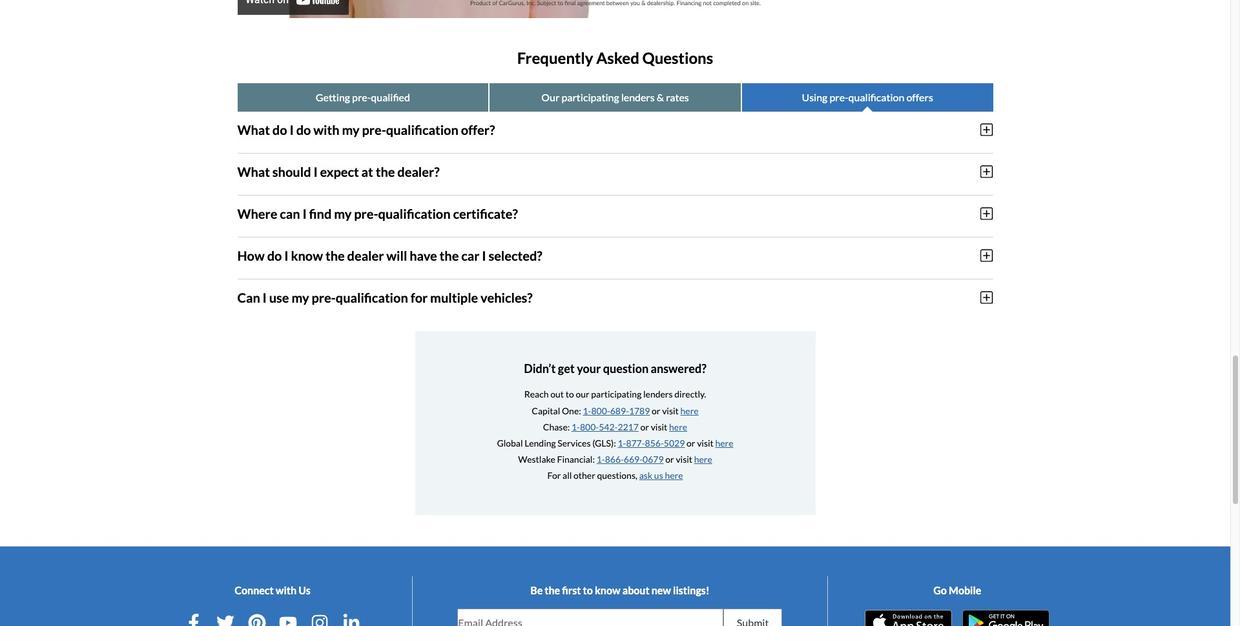 Task type: describe. For each thing, give the bounding box(es) containing it.
us
[[298, 584, 311, 596]]

questions,
[[597, 470, 637, 481]]

be
[[530, 584, 543, 596]]

my inside can i use my pre-qualification for multiple vehicles? button
[[292, 290, 309, 305]]

all
[[563, 470, 572, 481]]

the right be
[[545, 584, 560, 596]]

ask
[[639, 470, 652, 481]]

linkedin image
[[342, 614, 360, 626]]

connect
[[235, 584, 274, 596]]

qualification inside where can i find my pre-qualification certificate? button
[[378, 206, 451, 221]]

i for do
[[290, 122, 294, 137]]

to inside reach out to our participating lenders directly. capital one: 1-800-689-1789 or visit here chase: 1-800-542-2217 or visit here global lending services (gls): 1-877-856-5029 or visit here westlake financial: 1-866-669-0679 or visit here for all other questions, ask us here
[[566, 389, 574, 400]]

capital
[[532, 405, 560, 416]]

pre- down getting pre-qualified button
[[362, 122, 386, 137]]

1 vertical spatial with
[[276, 584, 296, 596]]

global
[[497, 438, 523, 449]]

rates
[[666, 91, 689, 103]]

go
[[933, 584, 947, 596]]

download on the app store image
[[865, 610, 952, 626]]

can i use my pre-qualification for multiple vehicles?
[[237, 290, 533, 305]]

&
[[657, 91, 664, 103]]

0 vertical spatial 800-
[[591, 405, 610, 416]]

qualification inside using pre-qualification offers button
[[848, 91, 904, 103]]

how
[[237, 248, 265, 263]]

866-
[[605, 454, 624, 465]]

here right '0679'
[[694, 454, 712, 465]]

westlake
[[518, 454, 555, 465]]

1- down (gls): in the left of the page
[[597, 454, 605, 465]]

my inside what do i do with my pre-qualification offer? button
[[342, 122, 360, 137]]

first
[[562, 584, 581, 596]]

the right at
[[376, 164, 395, 179]]

your
[[577, 362, 601, 376]]

other
[[574, 470, 595, 481]]

have
[[410, 248, 437, 263]]

using
[[802, 91, 828, 103]]

youtube image
[[279, 614, 297, 626]]

what for what do i do with my pre-qualification offer?
[[237, 122, 270, 137]]

here link for 1-800-542-2217
[[669, 422, 687, 433]]

669-
[[624, 454, 643, 465]]

our participating lenders & rates
[[541, 91, 689, 103]]

5029
[[664, 438, 685, 449]]

lending
[[525, 438, 556, 449]]

directly.
[[674, 389, 706, 400]]

or right '0679'
[[665, 454, 674, 465]]

877-
[[626, 438, 645, 449]]

find
[[309, 206, 332, 221]]

do for do
[[272, 122, 287, 137]]

twitter image
[[216, 614, 234, 626]]

dealer?
[[397, 164, 440, 179]]

vehicles?
[[481, 290, 533, 305]]

new
[[651, 584, 671, 596]]

1-866-669-0679 link
[[597, 454, 664, 465]]

using pre-qualification offers
[[802, 91, 933, 103]]

using pre-qualification offers button
[[742, 83, 993, 112]]

pre- inside button
[[830, 91, 848, 103]]

where can i find my pre-qualification certificate? button
[[237, 196, 993, 232]]

pre- right use
[[312, 290, 336, 305]]

plus square image inside where can i find my pre-qualification certificate? button
[[981, 207, 993, 221]]

listings!
[[673, 584, 709, 596]]

1-800-689-1789 link
[[583, 405, 650, 416]]

one:
[[562, 405, 581, 416]]

here link for 1-800-689-1789
[[680, 405, 699, 416]]

how do i know the dealer will have the car i selected? button
[[237, 238, 993, 274]]

1- right the one:
[[583, 405, 591, 416]]

out
[[550, 389, 564, 400]]

use
[[269, 290, 289, 305]]

pre- up dealer
[[354, 206, 378, 221]]

facebook image
[[185, 614, 203, 626]]

pre- right getting
[[352, 91, 371, 103]]

at
[[361, 164, 373, 179]]

our
[[541, 91, 560, 103]]

2217
[[618, 422, 639, 433]]

services
[[558, 438, 591, 449]]

1789
[[629, 405, 650, 416]]

should
[[272, 164, 311, 179]]

with inside what do i do with my pre-qualification offer? button
[[313, 122, 339, 137]]

689-
[[610, 405, 629, 416]]

i right car
[[482, 248, 486, 263]]

can i use my pre-qualification for multiple vehicles? button
[[237, 280, 993, 316]]

question
[[603, 362, 649, 376]]

be the first to know about new listings!
[[530, 584, 709, 596]]

what should i expect at the dealer?
[[237, 164, 440, 179]]

frequently asked questions
[[517, 48, 713, 67]]

answered?
[[651, 362, 706, 376]]

didn't get your question answered?
[[524, 362, 706, 376]]

what do i do with my pre-qualification offer? button
[[237, 112, 993, 148]]

here link for 1-866-669-0679
[[694, 454, 712, 465]]

plus square image for the
[[981, 249, 993, 263]]

reach out to our participating lenders directly. capital one: 1-800-689-1789 or visit here chase: 1-800-542-2217 or visit here global lending services (gls): 1-877-856-5029 or visit here westlake financial: 1-866-669-0679 or visit here for all other questions, ask us here
[[497, 389, 733, 481]]

for
[[411, 290, 428, 305]]

reach
[[524, 389, 549, 400]]

can
[[280, 206, 300, 221]]

chase:
[[543, 422, 570, 433]]

qualified
[[371, 91, 410, 103]]

can
[[237, 290, 260, 305]]

here right 5029
[[715, 438, 733, 449]]

questions
[[642, 48, 713, 67]]

here link for 1-877-856-5029
[[715, 438, 733, 449]]



Task type: locate. For each thing, give the bounding box(es) containing it.
selected?
[[489, 248, 542, 263]]

1 horizontal spatial to
[[583, 584, 593, 596]]

financial:
[[557, 454, 595, 465]]

frequently asked questions tab list
[[237, 83, 993, 112]]

our
[[576, 389, 589, 400]]

the left car
[[440, 248, 459, 263]]

multiple
[[430, 290, 478, 305]]

here link right 5029
[[715, 438, 733, 449]]

lenders
[[621, 91, 655, 103], [643, 389, 673, 400]]

lenders up 1789
[[643, 389, 673, 400]]

i right how
[[284, 248, 288, 263]]

participating
[[562, 91, 619, 103], [591, 389, 642, 400]]

pre-
[[352, 91, 371, 103], [830, 91, 848, 103], [362, 122, 386, 137], [354, 206, 378, 221], [312, 290, 336, 305]]

participating inside 'button'
[[562, 91, 619, 103]]

0 vertical spatial to
[[566, 389, 574, 400]]

1- up services
[[572, 422, 580, 433]]

mobile
[[949, 584, 981, 596]]

0 vertical spatial what
[[237, 122, 270, 137]]

what do i do with my pre-qualification offer?
[[237, 122, 495, 137]]

0 vertical spatial with
[[313, 122, 339, 137]]

our participating lenders & rates button
[[490, 83, 741, 112]]

visit down 5029
[[676, 454, 692, 465]]

plus square image inside how do i know the dealer will have the car i selected? button
[[981, 249, 993, 263]]

using pre-qualification offers tab panel
[[237, 112, 993, 321]]

where
[[237, 206, 277, 221]]

where can i find my pre-qualification certificate?
[[237, 206, 518, 221]]

with
[[313, 122, 339, 137], [276, 584, 296, 596]]

plus square image for vehicles?
[[981, 290, 993, 305]]

pre- right using
[[830, 91, 848, 103]]

or right 2217
[[640, 422, 649, 433]]

1 vertical spatial my
[[334, 206, 352, 221]]

instagram image
[[311, 614, 329, 626]]

do for know
[[267, 248, 282, 263]]

i up should
[[290, 122, 294, 137]]

here link down directly. on the right bottom of page
[[680, 405, 699, 416]]

my right use
[[292, 290, 309, 305]]

to right out
[[566, 389, 574, 400]]

i left use
[[263, 290, 267, 305]]

asked
[[596, 48, 639, 67]]

542-
[[599, 422, 618, 433]]

certificate?
[[453, 206, 518, 221]]

for
[[547, 470, 561, 481]]

expect
[[320, 164, 359, 179]]

i for find
[[303, 206, 307, 221]]

with left us
[[276, 584, 296, 596]]

1-
[[583, 405, 591, 416], [572, 422, 580, 433], [618, 438, 626, 449], [597, 454, 605, 465]]

the
[[376, 164, 395, 179], [325, 248, 345, 263], [440, 248, 459, 263], [545, 584, 560, 596]]

qualification inside what do i do with my pre-qualification offer? button
[[386, 122, 458, 137]]

0 vertical spatial participating
[[562, 91, 619, 103]]

go mobile
[[933, 584, 981, 596]]

to
[[566, 389, 574, 400], [583, 584, 593, 596]]

0679
[[643, 454, 664, 465]]

1 horizontal spatial know
[[595, 584, 620, 596]]

what inside what do i do with my pre-qualification offer? button
[[237, 122, 270, 137]]

with down getting
[[313, 122, 339, 137]]

here right us on the right
[[665, 470, 683, 481]]

my down getting pre-qualified button
[[342, 122, 360, 137]]

how do i know the dealer will have the car i selected?
[[237, 248, 542, 263]]

1 vertical spatial 800-
[[580, 422, 599, 433]]

my inside where can i find my pre-qualification certificate? button
[[334, 206, 352, 221]]

know
[[291, 248, 323, 263], [595, 584, 620, 596]]

0 horizontal spatial know
[[291, 248, 323, 263]]

will
[[386, 248, 407, 263]]

lenders inside 'button'
[[621, 91, 655, 103]]

1-877-856-5029 link
[[618, 438, 685, 449]]

visit
[[662, 405, 679, 416], [651, 422, 667, 433], [697, 438, 714, 449], [676, 454, 692, 465]]

qualification down dealer
[[336, 290, 408, 305]]

qualification inside can i use my pre-qualification for multiple vehicles? button
[[336, 290, 408, 305]]

lenders left &
[[621, 91, 655, 103]]

1 plus square image from the top
[[981, 123, 993, 137]]

5 plus square image from the top
[[981, 290, 993, 305]]

i
[[290, 122, 294, 137], [313, 164, 318, 179], [303, 206, 307, 221], [284, 248, 288, 263], [482, 248, 486, 263], [263, 290, 267, 305]]

about
[[622, 584, 649, 596]]

856-
[[645, 438, 664, 449]]

1 vertical spatial what
[[237, 164, 270, 179]]

qualification left offers
[[848, 91, 904, 103]]

offers
[[906, 91, 933, 103]]

connect with us
[[235, 584, 311, 596]]

us
[[654, 470, 663, 481]]

2 vertical spatial my
[[292, 290, 309, 305]]

visit down directly. on the right bottom of page
[[662, 405, 679, 416]]

here link
[[680, 405, 699, 416], [669, 422, 687, 433], [715, 438, 733, 449], [694, 454, 712, 465]]

1 vertical spatial lenders
[[643, 389, 673, 400]]

here link up 5029
[[669, 422, 687, 433]]

plus square image inside can i use my pre-qualification for multiple vehicles? button
[[981, 290, 993, 305]]

get
[[558, 362, 575, 376]]

800- up 1-800-542-2217 link
[[591, 405, 610, 416]]

1-800-542-2217 link
[[572, 422, 639, 433]]

to right first
[[583, 584, 593, 596]]

participating right 'our'
[[562, 91, 619, 103]]

lenders inside reach out to our participating lenders directly. capital one: 1-800-689-1789 or visit here chase: 1-800-542-2217 or visit here global lending services (gls): 1-877-856-5029 or visit here westlake financial: 1-866-669-0679 or visit here for all other questions, ask us here
[[643, 389, 673, 400]]

visit up 856-
[[651, 422, 667, 433]]

getting pre-qualified
[[316, 91, 410, 103]]

know down find
[[291, 248, 323, 263]]

i right should
[[313, 164, 318, 179]]

participating up 1-800-689-1789 link
[[591, 389, 642, 400]]

what for what should i expect at the dealer?
[[237, 164, 270, 179]]

know left about on the bottom of page
[[595, 584, 620, 596]]

what inside the what should i expect at the dealer? button
[[237, 164, 270, 179]]

ask us here link
[[639, 470, 683, 481]]

car
[[461, 248, 479, 263]]

participating inside reach out to our participating lenders directly. capital one: 1-800-689-1789 or visit here chase: 1-800-542-2217 or visit here global lending services (gls): 1-877-856-5029 or visit here westlake financial: 1-866-669-0679 or visit here for all other questions, ask us here
[[591, 389, 642, 400]]

plus square image for offer?
[[981, 123, 993, 137]]

1 what from the top
[[237, 122, 270, 137]]

here up 5029
[[669, 422, 687, 433]]

1 vertical spatial know
[[595, 584, 620, 596]]

get it on google play image
[[963, 610, 1050, 626]]

plus square image
[[981, 123, 993, 137], [981, 165, 993, 179], [981, 207, 993, 221], [981, 249, 993, 263], [981, 290, 993, 305]]

1 vertical spatial to
[[583, 584, 593, 596]]

1 horizontal spatial with
[[313, 122, 339, 137]]

do
[[272, 122, 287, 137], [296, 122, 311, 137], [267, 248, 282, 263]]

know inside button
[[291, 248, 323, 263]]

3 plus square image from the top
[[981, 207, 993, 221]]

here
[[680, 405, 699, 416], [669, 422, 687, 433], [715, 438, 733, 449], [694, 454, 712, 465], [665, 470, 683, 481]]

2 plus square image from the top
[[981, 165, 993, 179]]

4 plus square image from the top
[[981, 249, 993, 263]]

1- down 2217
[[618, 438, 626, 449]]

or
[[652, 405, 660, 416], [640, 422, 649, 433], [687, 438, 695, 449], [665, 454, 674, 465]]

800- up (gls): in the left of the page
[[580, 422, 599, 433]]

i for expect
[[313, 164, 318, 179]]

i for know
[[284, 248, 288, 263]]

getting
[[316, 91, 350, 103]]

qualification
[[848, 91, 904, 103], [386, 122, 458, 137], [378, 206, 451, 221], [336, 290, 408, 305]]

dealer
[[347, 248, 384, 263]]

plus square image inside the what should i expect at the dealer? button
[[981, 165, 993, 179]]

offer?
[[461, 122, 495, 137]]

1 vertical spatial participating
[[591, 389, 642, 400]]

what
[[237, 122, 270, 137], [237, 164, 270, 179]]

800-
[[591, 405, 610, 416], [580, 422, 599, 433]]

plus square image inside what do i do with my pre-qualification offer? button
[[981, 123, 993, 137]]

i right can
[[303, 206, 307, 221]]

getting pre-qualified button
[[237, 83, 488, 112]]

pinterest image
[[248, 614, 266, 626]]

frequently
[[517, 48, 593, 67]]

or right 5029
[[687, 438, 695, 449]]

(gls):
[[592, 438, 616, 449]]

0 vertical spatial know
[[291, 248, 323, 263]]

2 what from the top
[[237, 164, 270, 179]]

qualification up dealer? on the top left of the page
[[386, 122, 458, 137]]

0 horizontal spatial with
[[276, 584, 296, 596]]

didn't
[[524, 362, 556, 376]]

0 vertical spatial my
[[342, 122, 360, 137]]

what should i expect at the dealer? button
[[237, 154, 993, 190]]

qualification down dealer? on the top left of the page
[[378, 206, 451, 221]]

0 vertical spatial lenders
[[621, 91, 655, 103]]

or right 1789
[[652, 405, 660, 416]]

here down directly. on the right bottom of page
[[680, 405, 699, 416]]

Email Address email field
[[458, 609, 723, 626]]

here link right '0679'
[[694, 454, 712, 465]]

the left dealer
[[325, 248, 345, 263]]

0 horizontal spatial to
[[566, 389, 574, 400]]

my right find
[[334, 206, 352, 221]]

visit right 5029
[[697, 438, 714, 449]]



Task type: vqa. For each thing, say whether or not it's contained in the screenshot.


